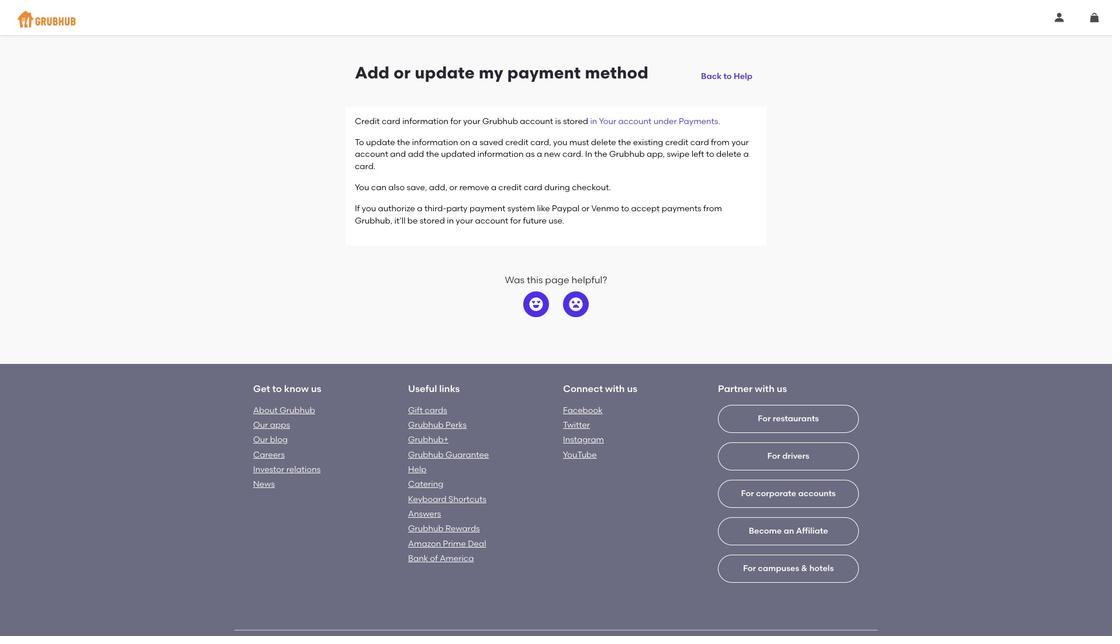 Task type: describe. For each thing, give the bounding box(es) containing it.
get
[[253, 383, 270, 395]]

add,
[[429, 183, 448, 192]]

to update the information on a saved credit card, you must delete the existing credit card from your account and add the updated information as a new card. in the grubhub app, swipe left to delete a card.
[[355, 138, 749, 171]]

for campuses & hotels
[[744, 564, 834, 574]]

about
[[253, 405, 278, 415]]

youtube
[[564, 450, 597, 460]]

app,
[[647, 149, 665, 159]]

2 our from the top
[[253, 435, 268, 445]]

this page was helpful image
[[530, 297, 544, 311]]

future
[[523, 216, 547, 226]]

venmo
[[592, 204, 620, 214]]

news
[[253, 479, 275, 489]]

updated
[[441, 149, 476, 159]]

links
[[440, 383, 460, 395]]

careers
[[253, 450, 285, 460]]

your
[[599, 116, 617, 126]]

cards
[[425, 405, 448, 415]]

1 vertical spatial delete
[[717, 149, 742, 159]]

for drivers
[[768, 451, 810, 461]]

with for connect
[[606, 383, 625, 395]]

if you authorize a third-party payment system like paypal or venmo to accept payments from grubhub, it'll be stored in your account for future use.
[[355, 204, 723, 226]]

affiliate
[[797, 526, 829, 536]]

relations
[[287, 465, 321, 475]]

checkout.
[[572, 183, 611, 192]]

during
[[545, 183, 570, 192]]

add or update my payment method
[[355, 63, 649, 83]]

help inside gift cards grubhub perks grubhub+ grubhub guarantee help catering keyboard shortcuts answers grubhub rewards amazon prime deal bank of america
[[408, 465, 427, 475]]

credit up system at the left top of the page
[[499, 183, 522, 192]]

paypal
[[552, 204, 580, 214]]

help link
[[408, 465, 427, 475]]

hotels
[[810, 564, 834, 574]]

page
[[546, 274, 570, 285]]

grubhub perks link
[[408, 420, 467, 430]]

twitter link
[[564, 420, 590, 430]]

is
[[556, 116, 561, 126]]

card inside to update the information on a saved credit card, you must delete the existing credit card from your account and add the updated information as a new card. in the grubhub app, swipe left to delete a card.
[[691, 138, 710, 147]]

connect with us
[[564, 383, 638, 395]]

2 vertical spatial information
[[478, 149, 524, 159]]

payment inside if you authorize a third-party payment system like paypal or venmo to accept payments from grubhub, it'll be stored in your account for future use.
[[470, 204, 506, 214]]

instagram link
[[564, 435, 604, 445]]

become an affiliate
[[749, 526, 829, 536]]

credit
[[355, 116, 380, 126]]

add
[[355, 63, 390, 83]]

like
[[537, 204, 550, 214]]

twitter
[[564, 420, 590, 430]]

in
[[586, 149, 593, 159]]

the up the and
[[397, 138, 410, 147]]

about grubhub our apps our                                     blog careers investor                                     relations news
[[253, 405, 321, 489]]

0 vertical spatial or
[[394, 63, 411, 83]]

know
[[284, 383, 309, 395]]

you inside to update the information on a saved credit card, you must delete the existing credit card from your account and add the updated information as a new card. in the grubhub app, swipe left to delete a card.
[[554, 138, 568, 147]]

america
[[440, 553, 474, 563]]

corporate
[[757, 489, 797, 499]]

connect
[[564, 383, 603, 395]]

blog
[[270, 435, 288, 445]]

from inside if you authorize a third-party payment system like paypal or venmo to accept payments from grubhub, it'll be stored in your account for future use.
[[704, 204, 723, 214]]

if
[[355, 204, 360, 214]]

this
[[527, 274, 543, 285]]

for for for restaurants
[[759, 414, 771, 424]]

method
[[585, 63, 649, 83]]

careers link
[[253, 450, 285, 460]]

you inside if you authorize a third-party payment system like paypal or venmo to accept payments from grubhub, it'll be stored in your account for future use.
[[362, 204, 376, 214]]

drivers
[[783, 451, 810, 461]]

partner
[[719, 383, 753, 395]]

get to know us
[[253, 383, 322, 395]]

it'll
[[395, 216, 406, 226]]

system
[[508, 204, 535, 214]]

for inside if you authorize a third-party payment system like paypal or venmo to accept payments from grubhub, it'll be stored in your account for future use.
[[511, 216, 521, 226]]

was
[[505, 274, 525, 285]]

1 horizontal spatial or
[[450, 183, 458, 192]]

perks
[[446, 420, 467, 430]]

accounts
[[799, 489, 836, 499]]

to right get at the left of page
[[273, 383, 282, 395]]

0 horizontal spatial delete
[[591, 138, 617, 147]]

grubhub down gift cards link
[[408, 420, 444, 430]]

card,
[[531, 138, 552, 147]]

be
[[408, 216, 418, 226]]

on
[[461, 138, 471, 147]]

with for partner
[[755, 383, 775, 395]]

from inside to update the information on a saved credit card, you must delete the existing credit card from your account and add the updated information as a new card. in the grubhub app, swipe left to delete a card.
[[712, 138, 730, 147]]

this page was not helpful image
[[569, 297, 583, 311]]

grubhub guarantee link
[[408, 450, 489, 460]]

restaurants
[[773, 414, 820, 424]]

become an affiliate link
[[719, 517, 860, 636]]

payments
[[662, 204, 702, 214]]

to right back
[[724, 71, 732, 81]]

account inside if you authorize a third-party payment system like paypal or venmo to accept payments from grubhub, it'll be stored in your account for future use.
[[475, 216, 509, 226]]

the right in
[[595, 149, 608, 159]]

grubhub inside about grubhub our apps our                                     blog careers investor                                     relations news
[[280, 405, 315, 415]]

the left existing
[[619, 138, 632, 147]]

update inside to update the information on a saved credit card, you must delete the existing credit card from your account and add the updated information as a new card. in the grubhub app, swipe left to delete a card.
[[366, 138, 395, 147]]

prime
[[443, 539, 466, 549]]

2 small image from the left
[[1091, 13, 1100, 22]]

our apps link
[[253, 420, 290, 430]]

left
[[692, 149, 705, 159]]

your inside if you authorize a third-party payment system like paypal or venmo to accept payments from grubhub, it'll be stored in your account for future use.
[[456, 216, 473, 226]]

was this page helpful?
[[505, 274, 608, 285]]

catering link
[[408, 479, 444, 489]]

existing
[[634, 138, 664, 147]]

accept
[[632, 204, 660, 214]]

party
[[447, 204, 468, 214]]

amazon prime deal link
[[408, 539, 487, 549]]

under
[[654, 116, 677, 126]]

0 vertical spatial information
[[403, 116, 449, 126]]

your inside to update the information on a saved credit card, you must delete the existing credit card from your account and add the updated information as a new card. in the grubhub app, swipe left to delete a card.
[[732, 138, 749, 147]]

0 vertical spatial payment
[[508, 63, 581, 83]]

helpful?
[[572, 274, 608, 285]]

bank of america link
[[408, 553, 474, 563]]

answers
[[408, 509, 441, 519]]

apps
[[270, 420, 290, 430]]

a right remove
[[492, 183, 497, 192]]

deal
[[468, 539, 487, 549]]

for for for campuses & hotels
[[744, 564, 757, 574]]

account inside to update the information on a saved credit card, you must delete the existing credit card from your account and add the updated information as a new card. in the grubhub app, swipe left to delete a card.
[[355, 149, 389, 159]]

partner with us
[[719, 383, 788, 395]]



Task type: locate. For each thing, give the bounding box(es) containing it.
to
[[355, 138, 364, 147]]

1 horizontal spatial payment
[[508, 63, 581, 83]]

investor                                     relations link
[[253, 465, 321, 475]]

1 vertical spatial help
[[408, 465, 427, 475]]

help up catering
[[408, 465, 427, 475]]

back to help link
[[697, 63, 758, 84]]

2 us from the left
[[628, 383, 638, 395]]

a
[[473, 138, 478, 147], [537, 149, 543, 159], [744, 149, 749, 159], [492, 183, 497, 192], [417, 204, 423, 214]]

0 horizontal spatial update
[[366, 138, 395, 147]]

stored right is
[[563, 116, 589, 126]]

instagram
[[564, 435, 604, 445]]

1 horizontal spatial for
[[511, 216, 521, 226]]

3 us from the left
[[777, 383, 788, 395]]

stored down third- on the top
[[420, 216, 445, 226]]

for restaurants
[[759, 414, 820, 424]]

0 vertical spatial for
[[451, 116, 462, 126]]

or right add, on the top
[[450, 183, 458, 192]]

or inside if you authorize a third-party payment system like paypal or venmo to accept payments from grubhub, it'll be stored in your account for future use.
[[582, 204, 590, 214]]

remove
[[460, 183, 490, 192]]

youtube link
[[564, 450, 597, 460]]

saved
[[480, 138, 504, 147]]

credit up as
[[506, 138, 529, 147]]

grubhub logo image
[[18, 7, 76, 31]]

you right if on the left of page
[[362, 204, 376, 214]]

from down payments.
[[712, 138, 730, 147]]

for for for corporate accounts
[[742, 489, 755, 499]]

1 vertical spatial payment
[[470, 204, 506, 214]]

0 horizontal spatial us
[[311, 383, 322, 395]]

help
[[734, 71, 753, 81], [408, 465, 427, 475]]

payments.
[[679, 116, 721, 126]]

from right the payments
[[704, 204, 723, 214]]

0 vertical spatial delete
[[591, 138, 617, 147]]

stored inside if you authorize a third-party payment system like paypal or venmo to accept payments from grubhub, it'll be stored in your account for future use.
[[420, 216, 445, 226]]

us right connect
[[628, 383, 638, 395]]

1 horizontal spatial card.
[[563, 149, 584, 159]]

update left "my"
[[415, 63, 475, 83]]

from
[[712, 138, 730, 147], [704, 204, 723, 214]]

to right venmo
[[622, 204, 630, 214]]

1 vertical spatial update
[[366, 138, 395, 147]]

1 vertical spatial your
[[732, 138, 749, 147]]

in
[[591, 116, 598, 126], [447, 216, 454, 226]]

keyboard
[[408, 494, 447, 504]]

to inside to update the information on a saved credit card, you must delete the existing credit card from your account and add the updated information as a new card. in the grubhub app, swipe left to delete a card.
[[707, 149, 715, 159]]

2 vertical spatial or
[[582, 204, 590, 214]]

0 vertical spatial card
[[382, 116, 401, 126]]

0 horizontal spatial card.
[[355, 161, 376, 171]]

save,
[[407, 183, 427, 192]]

0 vertical spatial our
[[253, 420, 268, 430]]

about grubhub link
[[253, 405, 315, 415]]

catering
[[408, 479, 444, 489]]

1 small image from the left
[[1056, 13, 1065, 22]]

and
[[390, 149, 406, 159]]

or right paypal
[[582, 204, 590, 214]]

for left the corporate
[[742, 489, 755, 499]]

to
[[724, 71, 732, 81], [707, 149, 715, 159], [622, 204, 630, 214], [273, 383, 282, 395]]

card up left
[[691, 138, 710, 147]]

1 with from the left
[[606, 383, 625, 395]]

your
[[464, 116, 481, 126], [732, 138, 749, 147], [456, 216, 473, 226]]

0 horizontal spatial in
[[447, 216, 454, 226]]

become
[[749, 526, 782, 536]]

1 horizontal spatial with
[[755, 383, 775, 395]]

grubhub rewards link
[[408, 524, 480, 534]]

payment down you can also save, add, or remove a credit card during checkout.
[[470, 204, 506, 214]]

1 horizontal spatial update
[[415, 63, 475, 83]]

swipe
[[667, 149, 690, 159]]

for restaurants link
[[719, 405, 860, 544]]

account down to
[[355, 149, 389, 159]]

1 horizontal spatial card
[[524, 183, 543, 192]]

0 horizontal spatial small image
[[1056, 13, 1065, 22]]

0 vertical spatial you
[[554, 138, 568, 147]]

stored
[[563, 116, 589, 126], [420, 216, 445, 226]]

for up on
[[451, 116, 462, 126]]

1 horizontal spatial stored
[[563, 116, 589, 126]]

authorize
[[378, 204, 415, 214]]

our                                     blog link
[[253, 435, 288, 445]]

for down system at the left top of the page
[[511, 216, 521, 226]]

in your account under payments. link
[[591, 116, 721, 126]]

a right as
[[537, 149, 543, 159]]

grubhub down answers
[[408, 524, 444, 534]]

help right back
[[734, 71, 753, 81]]

credit
[[506, 138, 529, 147], [666, 138, 689, 147], [499, 183, 522, 192]]

rewards
[[446, 524, 480, 534]]

0 vertical spatial card.
[[563, 149, 584, 159]]

my
[[479, 63, 504, 83]]

or
[[394, 63, 411, 83], [450, 183, 458, 192], [582, 204, 590, 214]]

update right to
[[366, 138, 395, 147]]

0 vertical spatial in
[[591, 116, 598, 126]]

grubhub+ link
[[408, 435, 449, 445]]

to right left
[[707, 149, 715, 159]]

grubhub down existing
[[610, 149, 645, 159]]

account left is
[[520, 116, 554, 126]]

for left restaurants
[[759, 414, 771, 424]]

for corporate accounts link
[[719, 480, 860, 619]]

facebook link
[[564, 405, 603, 415]]

0 horizontal spatial help
[[408, 465, 427, 475]]

for corporate accounts
[[742, 489, 836, 499]]

1 us from the left
[[311, 383, 322, 395]]

us for partner with us
[[777, 383, 788, 395]]

a right on
[[473, 138, 478, 147]]

1 vertical spatial stored
[[420, 216, 445, 226]]

1 vertical spatial card.
[[355, 161, 376, 171]]

1 horizontal spatial you
[[554, 138, 568, 147]]

in down party
[[447, 216, 454, 226]]

card up like
[[524, 183, 543, 192]]

grubhub down the know
[[280, 405, 315, 415]]

grubhub down "grubhub+" 'link'
[[408, 450, 444, 460]]

1 vertical spatial or
[[450, 183, 458, 192]]

with right partner
[[755, 383, 775, 395]]

1 our from the top
[[253, 420, 268, 430]]

card right credit
[[382, 116, 401, 126]]

1 vertical spatial in
[[447, 216, 454, 226]]

news link
[[253, 479, 275, 489]]

delete up in
[[591, 138, 617, 147]]

card. down must
[[563, 149, 584, 159]]

0 vertical spatial from
[[712, 138, 730, 147]]

a right left
[[744, 149, 749, 159]]

1 horizontal spatial delete
[[717, 149, 742, 159]]

us right the know
[[311, 383, 322, 395]]

0 horizontal spatial or
[[394, 63, 411, 83]]

credit up swipe
[[666, 138, 689, 147]]

1 vertical spatial you
[[362, 204, 376, 214]]

2 vertical spatial card
[[524, 183, 543, 192]]

you
[[554, 138, 568, 147], [362, 204, 376, 214]]

third-
[[425, 204, 447, 214]]

our
[[253, 420, 268, 430], [253, 435, 268, 445]]

for drivers link
[[719, 442, 860, 582]]

1 vertical spatial from
[[704, 204, 723, 214]]

for left drivers
[[768, 451, 781, 461]]

0 horizontal spatial for
[[451, 116, 462, 126]]

to inside if you authorize a third-party payment system like paypal or venmo to accept payments from grubhub, it'll be stored in your account for future use.
[[622, 204, 630, 214]]

grubhub inside to update the information on a saved credit card, you must delete the existing credit card from your account and add the updated information as a new card. in the grubhub app, swipe left to delete a card.
[[610, 149, 645, 159]]

0 vertical spatial stored
[[563, 116, 589, 126]]

for campuses & hotels link
[[719, 555, 860, 636]]

1 horizontal spatial us
[[628, 383, 638, 395]]

you
[[355, 183, 370, 192]]

0 vertical spatial update
[[415, 63, 475, 83]]

account down system at the left top of the page
[[475, 216, 509, 226]]

0 horizontal spatial payment
[[470, 204, 506, 214]]

us for connect with us
[[628, 383, 638, 395]]

2 horizontal spatial or
[[582, 204, 590, 214]]

grubhub
[[483, 116, 518, 126], [610, 149, 645, 159], [280, 405, 315, 415], [408, 420, 444, 430], [408, 450, 444, 460], [408, 524, 444, 534]]

useful
[[408, 383, 437, 395]]

back to help
[[702, 71, 753, 81]]

or right add
[[394, 63, 411, 83]]

account
[[520, 116, 554, 126], [619, 116, 652, 126], [355, 149, 389, 159], [475, 216, 509, 226]]

us up for restaurants at the right bottom of page
[[777, 383, 788, 395]]

our up careers
[[253, 435, 268, 445]]

card. up 'you'
[[355, 161, 376, 171]]

&
[[802, 564, 808, 574]]

investor
[[253, 465, 285, 475]]

new
[[545, 149, 561, 159]]

you up new
[[554, 138, 568, 147]]

with right connect
[[606, 383, 625, 395]]

guarantee
[[446, 450, 489, 460]]

0 horizontal spatial card
[[382, 116, 401, 126]]

0 horizontal spatial you
[[362, 204, 376, 214]]

1 horizontal spatial in
[[591, 116, 598, 126]]

a inside if you authorize a third-party payment system like paypal or venmo to accept payments from grubhub, it'll be stored in your account for future use.
[[417, 204, 423, 214]]

the right add
[[426, 149, 439, 159]]

a up be
[[417, 204, 423, 214]]

grubhub+
[[408, 435, 449, 445]]

1 vertical spatial information
[[412, 138, 459, 147]]

in inside if you authorize a third-party payment system like paypal or venmo to accept payments from grubhub, it'll be stored in your account for future use.
[[447, 216, 454, 226]]

for for for drivers
[[768, 451, 781, 461]]

0 horizontal spatial stored
[[420, 216, 445, 226]]

1 horizontal spatial small image
[[1091, 13, 1100, 22]]

payment up credit card information for your grubhub account is stored in your account under payments.
[[508, 63, 581, 83]]

1 horizontal spatial help
[[734, 71, 753, 81]]

0 horizontal spatial with
[[606, 383, 625, 395]]

2 horizontal spatial card
[[691, 138, 710, 147]]

for left campuses
[[744, 564, 757, 574]]

keyboard shortcuts link
[[408, 494, 487, 504]]

in left 'your'
[[591, 116, 598, 126]]

1 vertical spatial card
[[691, 138, 710, 147]]

as
[[526, 149, 535, 159]]

update
[[415, 63, 475, 83], [366, 138, 395, 147]]

our down about
[[253, 420, 268, 430]]

delete right left
[[717, 149, 742, 159]]

2 horizontal spatial us
[[777, 383, 788, 395]]

account up existing
[[619, 116, 652, 126]]

0 vertical spatial your
[[464, 116, 481, 126]]

small image
[[1056, 13, 1065, 22], [1091, 13, 1100, 22]]

useful links
[[408, 383, 460, 395]]

1 vertical spatial our
[[253, 435, 268, 445]]

1 vertical spatial for
[[511, 216, 521, 226]]

amazon
[[408, 539, 441, 549]]

2 vertical spatial your
[[456, 216, 473, 226]]

can
[[371, 183, 387, 192]]

grubhub up 'saved'
[[483, 116, 518, 126]]

2 with from the left
[[755, 383, 775, 395]]

0 vertical spatial help
[[734, 71, 753, 81]]



Task type: vqa. For each thing, say whether or not it's contained in the screenshot.
svg image
no



